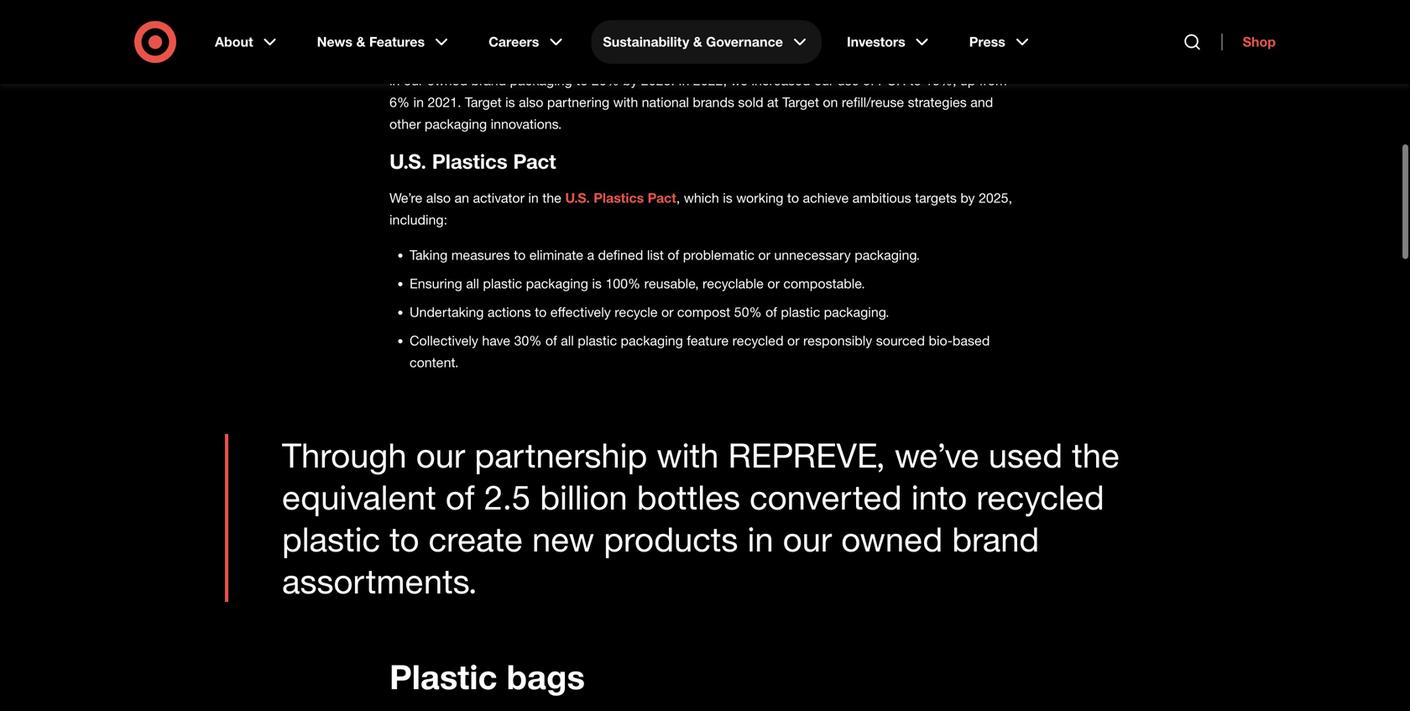 Task type: describe. For each thing, give the bounding box(es) containing it.
with inside target is also partnering with national brands sold at target on refill/reuse strategies and other packaging innovations.
[[613, 94, 638, 110]]

up
[[960, 72, 976, 89]]

our inside we aim to increase the use of post-consumer recycled content (pcr) in our
[[404, 72, 423, 89]]

strategies
[[908, 94, 967, 110]]

new
[[532, 518, 595, 559]]

plastic up actions at top
[[483, 275, 522, 292]]

of right 50%
[[766, 304, 777, 320]]

on
[[823, 94, 838, 110]]

recycled inside collectively have 30% of all plastic packaging feature recycled or responsibly sourced bio-based content.
[[733, 332, 784, 349]]

packaging down 'careers' link
[[510, 72, 572, 89]]

post-
[[777, 50, 809, 67]]

undertaking
[[410, 304, 484, 320]]

undertaking actions to effectively recycle or compost 50% of plastic packaging.
[[410, 304, 889, 320]]

assortments.
[[282, 560, 478, 601]]

also inside target is also partnering with national brands sold at target on refill/reuse strategies and other packaging innovations.
[[519, 94, 544, 110]]

of right list
[[668, 247, 679, 263]]

& for governance
[[693, 34, 702, 50]]

we're also an activator in the u.s. plastics pact
[[390, 190, 677, 206]]

partnering
[[547, 94, 610, 110]]

refill/reuse
[[842, 94, 904, 110]]

packaging down eliminate at the top left of page
[[526, 275, 588, 292]]

pcr
[[878, 72, 906, 89]]

through
[[282, 434, 407, 476]]

collectively
[[410, 332, 478, 349]]

equivalent
[[282, 476, 436, 518]]

news & features
[[317, 34, 425, 50]]

create
[[429, 518, 523, 559]]

and
[[971, 94, 993, 110]]

sustainability
[[603, 34, 689, 50]]

sustainability & governance link
[[591, 20, 822, 64]]

the inside we aim to increase the use of post-consumer recycled content (pcr) in our
[[714, 50, 733, 67]]

1 horizontal spatial plastics
[[594, 190, 644, 206]]

6%
[[390, 94, 410, 110]]

1 vertical spatial also
[[426, 190, 451, 206]]

about link
[[203, 20, 292, 64]]

0 vertical spatial owned
[[427, 72, 468, 89]]

plastic inside the 'through our partnership with repreve, we've used the equivalent of 2.5 billion bottles converted into recycled plastic to create new products in our owned brand assortments.'
[[282, 518, 380, 559]]

through our partnership with repreve, we've used the equivalent of 2.5 billion bottles converted into recycled plastic to create new products in our owned brand assortments.
[[282, 434, 1120, 601]]

2025,
[[979, 190, 1013, 206]]

governance
[[706, 34, 783, 50]]

ensuring
[[410, 275, 462, 292]]

shop
[[1243, 34, 1276, 50]]

have
[[482, 332, 510, 349]]

effectively
[[551, 304, 611, 320]]

plastic down compostable.
[[781, 304, 820, 320]]

0 vertical spatial all
[[466, 275, 479, 292]]

, which is working to achieve ambitious targets by 2025, including:
[[390, 190, 1013, 228]]

taking
[[410, 247, 448, 263]]

all inside collectively have 30% of all plastic packaging feature recycled or responsibly sourced bio-based content.
[[561, 332, 574, 349]]

2025
[[641, 72, 671, 89]]

innovations.
[[491, 116, 562, 132]]

features
[[369, 34, 425, 50]]

& for features
[[356, 34, 366, 50]]

2021.
[[428, 94, 461, 110]]

recycled inside the 'through our partnership with repreve, we've used the equivalent of 2.5 billion bottles converted into recycled plastic to create new products in our owned brand assortments.'
[[977, 476, 1105, 518]]

1 target from the left
[[465, 94, 502, 110]]

aim
[[619, 50, 640, 67]]

0 vertical spatial packaging.
[[855, 247, 920, 263]]

increased
[[752, 72, 811, 89]]

plastic inside collectively have 30% of all plastic packaging feature recycled or responsibly sourced bio-based content.
[[578, 332, 617, 349]]

a
[[587, 247, 594, 263]]

working
[[736, 190, 784, 206]]

compost
[[677, 304, 731, 320]]

compostable.
[[784, 275, 865, 292]]

press link
[[958, 20, 1044, 64]]

list
[[647, 247, 664, 263]]

actions
[[488, 304, 531, 320]]

brands
[[693, 94, 735, 110]]

bio-
[[929, 332, 953, 349]]

ensuring all plastic packaging is 100% reusable, recyclable or compostable.
[[410, 275, 869, 292]]

in inside the 'through our partnership with repreve, we've used the equivalent of 2.5 billion bottles converted into recycled plastic to create new products in our owned brand assortments.'
[[748, 518, 774, 559]]

we
[[731, 72, 748, 89]]

consumer
[[809, 50, 869, 67]]

bottles
[[637, 476, 741, 518]]

which
[[684, 190, 719, 206]]

recycled inside we aim to increase the use of post-consumer recycled content (pcr) in our
[[873, 50, 924, 67]]

from
[[980, 72, 1007, 89]]

the inside the 'through our partnership with repreve, we've used the equivalent of 2.5 billion bottles converted into recycled plastic to create new products in our owned brand assortments.'
[[1072, 434, 1120, 476]]

reusable,
[[644, 275, 699, 292]]

partnership
[[475, 434, 648, 476]]

bags
[[507, 656, 585, 697]]

0 vertical spatial brand
[[471, 72, 506, 89]]

or down reusable,
[[662, 304, 674, 320]]

with inside the 'through our partnership with repreve, we've used the equivalent of 2.5 billion bottles converted into recycled plastic to create new products in our owned brand assortments.'
[[657, 434, 719, 476]]

100%
[[606, 275, 641, 292]]

content.
[[410, 354, 459, 371]]

0 horizontal spatial pact
[[513, 149, 556, 173]]

to inside we aim to increase the use of post-consumer recycled content (pcr) in our
[[644, 50, 656, 67]]

plastic bags
[[390, 656, 585, 697]]

sourced
[[876, 332, 925, 349]]

into
[[912, 476, 967, 518]]

increase
[[660, 50, 710, 67]]

feature
[[687, 332, 729, 349]]

sustainability & governance
[[603, 34, 783, 50]]

owned brand packaging to 20% by 2025 .
[[427, 72, 675, 89]]

u.s. plastics pact link
[[565, 190, 677, 206]]

packaging inside target is also partnering with national brands sold at target on refill/reuse strategies and other packaging innovations.
[[425, 116, 487, 132]]

or up recyclable
[[758, 247, 771, 263]]

we've
[[895, 434, 979, 476]]

i
[[679, 72, 682, 89]]

1 horizontal spatial u.s.
[[565, 190, 590, 206]]

news & features link
[[305, 20, 463, 64]]

is inside target is also partnering with national brands sold at target on refill/reuse strategies and other packaging innovations.
[[505, 94, 515, 110]]

converted
[[750, 476, 902, 518]]



Task type: locate. For each thing, give the bounding box(es) containing it.
use
[[737, 50, 758, 67], [838, 72, 859, 89]]

packaging.
[[855, 247, 920, 263], [824, 304, 889, 320]]

0 horizontal spatial recycled
[[733, 332, 784, 349]]

0 vertical spatial use
[[737, 50, 758, 67]]

use inside increased our use of pcr to 15%, up from 6%
[[838, 72, 859, 89]]

is inside ', which is working to achieve ambitious targets by 2025, including:'
[[723, 190, 733, 206]]

30%
[[514, 332, 542, 349]]

with down 20%
[[613, 94, 638, 110]]

our inside increased our use of pcr to 15%, up from 6%
[[814, 72, 834, 89]]

1 vertical spatial brand
[[952, 518, 1040, 559]]

2 vertical spatial is
[[592, 275, 602, 292]]

about
[[215, 34, 253, 50]]

1 horizontal spatial all
[[561, 332, 574, 349]]

to inside increased our use of pcr to 15%, up from 6%
[[910, 72, 922, 89]]

target right 2021.
[[465, 94, 502, 110]]

2 horizontal spatial is
[[723, 190, 733, 206]]

careers
[[489, 34, 539, 50]]

0 vertical spatial pact
[[513, 149, 556, 173]]

0 horizontal spatial &
[[356, 34, 366, 50]]

u.s. up we're
[[390, 149, 427, 173]]

target right at
[[783, 94, 819, 110]]

use inside we aim to increase the use of post-consumer recycled content (pcr) in our
[[737, 50, 758, 67]]

based
[[953, 332, 990, 349]]

1 horizontal spatial owned
[[842, 518, 943, 559]]

plastic down effectively in the top of the page
[[578, 332, 617, 349]]

0 vertical spatial plastics
[[432, 149, 508, 173]]

owned inside the 'through our partnership with repreve, we've used the equivalent of 2.5 billion bottles converted into recycled plastic to create new products in our owned brand assortments.'
[[842, 518, 943, 559]]

pact left "which"
[[648, 190, 677, 206]]

1 vertical spatial owned
[[842, 518, 943, 559]]

the
[[714, 50, 733, 67], [543, 190, 562, 206], [1072, 434, 1120, 476]]

eliminate
[[530, 247, 584, 263]]

is right "which"
[[723, 190, 733, 206]]

investors link
[[835, 20, 944, 64]]

products
[[604, 518, 738, 559]]

with
[[613, 94, 638, 110], [657, 434, 719, 476]]

0 horizontal spatial u.s.
[[390, 149, 427, 173]]

packaging down 2021.
[[425, 116, 487, 132]]

content
[[928, 50, 974, 67]]

activator
[[473, 190, 525, 206]]

,
[[677, 190, 680, 206]]

0 vertical spatial also
[[519, 94, 544, 110]]

0 vertical spatial the
[[714, 50, 733, 67]]

0 vertical spatial is
[[505, 94, 515, 110]]

of up refill/reuse
[[863, 72, 875, 89]]

in right 6%
[[414, 94, 424, 110]]

is
[[505, 94, 515, 110], [723, 190, 733, 206], [592, 275, 602, 292]]

0 horizontal spatial use
[[737, 50, 758, 67]]

press
[[969, 34, 1006, 50]]

1 horizontal spatial pact
[[648, 190, 677, 206]]

recycled down used
[[977, 476, 1105, 518]]

2 target from the left
[[783, 94, 819, 110]]

use down governance
[[737, 50, 758, 67]]

2022,
[[693, 72, 727, 89]]

u.s.
[[390, 149, 427, 173], [565, 190, 590, 206]]

2 horizontal spatial the
[[1072, 434, 1120, 476]]

1 vertical spatial with
[[657, 434, 719, 476]]

0 horizontal spatial brand
[[471, 72, 506, 89]]

use down consumer
[[838, 72, 859, 89]]

1 horizontal spatial target
[[783, 94, 819, 110]]

&
[[356, 34, 366, 50], [693, 34, 702, 50]]

national
[[642, 94, 689, 110]]

in down converted
[[748, 518, 774, 559]]

to up the assortments.
[[390, 518, 419, 559]]

to up partnering
[[576, 72, 588, 89]]

news
[[317, 34, 353, 50]]

0 horizontal spatial owned
[[427, 72, 468, 89]]

or inside collectively have 30% of all plastic packaging feature recycled or responsibly sourced bio-based content.
[[788, 332, 800, 349]]

0 horizontal spatial by
[[623, 72, 638, 89]]

0 horizontal spatial also
[[426, 190, 451, 206]]

of inside we aim to increase the use of post-consumer recycled content (pcr) in our
[[762, 50, 774, 67]]

of inside collectively have 30% of all plastic packaging feature recycled or responsibly sourced bio-based content.
[[546, 332, 557, 349]]

1 & from the left
[[356, 34, 366, 50]]

our
[[404, 72, 423, 89], [814, 72, 834, 89], [416, 434, 465, 476], [783, 518, 832, 559]]

at
[[767, 94, 779, 110]]

1 vertical spatial all
[[561, 332, 574, 349]]

1 horizontal spatial the
[[714, 50, 733, 67]]

1 vertical spatial recycled
[[733, 332, 784, 349]]

in right activator
[[528, 190, 539, 206]]

unnecessary
[[774, 247, 851, 263]]

also left an
[[426, 190, 451, 206]]

2 vertical spatial recycled
[[977, 476, 1105, 518]]

by down aim
[[623, 72, 638, 89]]

or right recyclable
[[768, 275, 780, 292]]

recycled
[[873, 50, 924, 67], [733, 332, 784, 349], [977, 476, 1105, 518]]

the up i n 2022, we
[[714, 50, 733, 67]]

owned
[[427, 72, 468, 89], [842, 518, 943, 559]]

brand
[[471, 72, 506, 89], [952, 518, 1040, 559]]

with up bottles
[[657, 434, 719, 476]]

recycled down 50%
[[733, 332, 784, 349]]

sold
[[738, 94, 764, 110]]

other
[[390, 116, 421, 132]]

recycled up pcr at the top right
[[873, 50, 924, 67]]

0 vertical spatial by
[[623, 72, 638, 89]]

packaging
[[510, 72, 572, 89], [425, 116, 487, 132], [526, 275, 588, 292], [621, 332, 683, 349]]

to left eliminate at the top left of page
[[514, 247, 526, 263]]

1 horizontal spatial recycled
[[873, 50, 924, 67]]

plastics up an
[[432, 149, 508, 173]]

2 vertical spatial the
[[1072, 434, 1120, 476]]

to left achieve
[[787, 190, 799, 206]]

investors
[[847, 34, 906, 50]]

packaging. up responsibly
[[824, 304, 889, 320]]

to inside ', which is working to achieve ambitious targets by 2025, including:'
[[787, 190, 799, 206]]

1 horizontal spatial also
[[519, 94, 544, 110]]

plastic
[[390, 656, 497, 697]]

1 vertical spatial plastics
[[594, 190, 644, 206]]

& up increase
[[693, 34, 702, 50]]

packaging. down ambitious
[[855, 247, 920, 263]]

2 horizontal spatial recycled
[[977, 476, 1105, 518]]

used
[[989, 434, 1063, 476]]

0 horizontal spatial target
[[465, 94, 502, 110]]

& right news
[[356, 34, 366, 50]]

is left 100%
[[592, 275, 602, 292]]

of
[[762, 50, 774, 67], [863, 72, 875, 89], [668, 247, 679, 263], [766, 304, 777, 320], [546, 332, 557, 349], [446, 476, 475, 518]]

packaging inside collectively have 30% of all plastic packaging feature recycled or responsibly sourced bio-based content.
[[621, 332, 683, 349]]

15%,
[[925, 72, 957, 89]]

to inside the 'through our partnership with repreve, we've used the equivalent of 2.5 billion bottles converted into recycled plastic to create new products in our owned brand assortments.'
[[390, 518, 419, 559]]

1 horizontal spatial by
[[961, 190, 975, 206]]

in 2021.
[[414, 94, 465, 110]]

repreve,
[[728, 434, 886, 476]]

1 vertical spatial by
[[961, 190, 975, 206]]

measures
[[451, 247, 510, 263]]

1 vertical spatial use
[[838, 72, 859, 89]]

1 vertical spatial pact
[[648, 190, 677, 206]]

also
[[519, 94, 544, 110], [426, 190, 451, 206]]

0 horizontal spatial with
[[613, 94, 638, 110]]

0 vertical spatial with
[[613, 94, 638, 110]]

0 horizontal spatial all
[[466, 275, 479, 292]]

we
[[596, 50, 615, 67]]

pact up we're also an activator in the u.s. plastics pact
[[513, 149, 556, 173]]

1 horizontal spatial use
[[838, 72, 859, 89]]

n
[[682, 72, 690, 89]]

1 horizontal spatial is
[[592, 275, 602, 292]]

u.s. up a
[[565, 190, 590, 206]]

by inside ', which is working to achieve ambitious targets by 2025, including:'
[[961, 190, 975, 206]]

to
[[644, 50, 656, 67], [576, 72, 588, 89], [910, 72, 922, 89], [787, 190, 799, 206], [514, 247, 526, 263], [535, 304, 547, 320], [390, 518, 419, 559]]

careers link
[[477, 20, 578, 64]]

1 vertical spatial packaging.
[[824, 304, 889, 320]]

plastic down equivalent
[[282, 518, 380, 559]]

collectively have 30% of all plastic packaging feature recycled or responsibly sourced bio-based content.
[[410, 332, 990, 371]]

owned down into
[[842, 518, 943, 559]]

1 vertical spatial is
[[723, 190, 733, 206]]

0 horizontal spatial is
[[505, 94, 515, 110]]

the right activator
[[543, 190, 562, 206]]

in up 6%
[[390, 72, 400, 89]]

to up 30%
[[535, 304, 547, 320]]

we aim to increase the use of post-consumer recycled content (pcr) in our
[[390, 50, 1012, 89]]

recyclable
[[703, 275, 764, 292]]

brand inside the 'through our partnership with repreve, we've used the equivalent of 2.5 billion bottles converted into recycled plastic to create new products in our owned brand assortments.'
[[952, 518, 1040, 559]]

1 horizontal spatial &
[[693, 34, 702, 50]]

of up create
[[446, 476, 475, 518]]

defined
[[598, 247, 643, 263]]

to down sustainability
[[644, 50, 656, 67]]

0 vertical spatial u.s.
[[390, 149, 427, 173]]

is up innovations.
[[505, 94, 515, 110]]

of left post-
[[762, 50, 774, 67]]

achieve
[[803, 190, 849, 206]]

responsibly
[[803, 332, 873, 349]]

owned up 2021.
[[427, 72, 468, 89]]

in
[[390, 72, 400, 89], [414, 94, 424, 110], [528, 190, 539, 206], [748, 518, 774, 559]]

or left responsibly
[[788, 332, 800, 349]]

billion
[[540, 476, 628, 518]]

2 & from the left
[[693, 34, 702, 50]]

u.s. plastics pact
[[390, 149, 556, 173]]

1 horizontal spatial brand
[[952, 518, 1040, 559]]

also up innovations.
[[519, 94, 544, 110]]

of inside the 'through our partnership with repreve, we've used the equivalent of 2.5 billion bottles converted into recycled plastic to create new products in our owned brand assortments.'
[[446, 476, 475, 518]]

(pcr)
[[978, 50, 1012, 67]]

0 horizontal spatial the
[[543, 190, 562, 206]]

1 horizontal spatial with
[[657, 434, 719, 476]]

of right 30%
[[546, 332, 557, 349]]

by left 2025,
[[961, 190, 975, 206]]

all down effectively in the top of the page
[[561, 332, 574, 349]]

of inside increased our use of pcr to 15%, up from 6%
[[863, 72, 875, 89]]

plastic
[[483, 275, 522, 292], [781, 304, 820, 320], [578, 332, 617, 349], [282, 518, 380, 559]]

in inside we aim to increase the use of post-consumer recycled content (pcr) in our
[[390, 72, 400, 89]]

brand down into
[[952, 518, 1040, 559]]

an
[[455, 190, 469, 206]]

brand down careers
[[471, 72, 506, 89]]

2.5
[[484, 476, 531, 518]]

ambitious
[[853, 190, 911, 206]]

0 horizontal spatial plastics
[[432, 149, 508, 173]]

.
[[671, 72, 675, 89]]

1 vertical spatial u.s.
[[565, 190, 590, 206]]

plastics
[[432, 149, 508, 173], [594, 190, 644, 206]]

all down measures on the left top of the page
[[466, 275, 479, 292]]

problematic
[[683, 247, 755, 263]]

plastics up defined
[[594, 190, 644, 206]]

the right used
[[1072, 434, 1120, 476]]

to right pcr at the top right
[[910, 72, 922, 89]]

taking measures to eliminate a defined list of problematic or unnecessary packaging.
[[410, 247, 920, 263]]

i n 2022, we
[[679, 72, 752, 89]]

0 vertical spatial recycled
[[873, 50, 924, 67]]

packaging down undertaking actions to effectively recycle or compost 50% of plastic packaging.
[[621, 332, 683, 349]]

1 vertical spatial the
[[543, 190, 562, 206]]



Task type: vqa. For each thing, say whether or not it's contained in the screenshot.
2022,
yes



